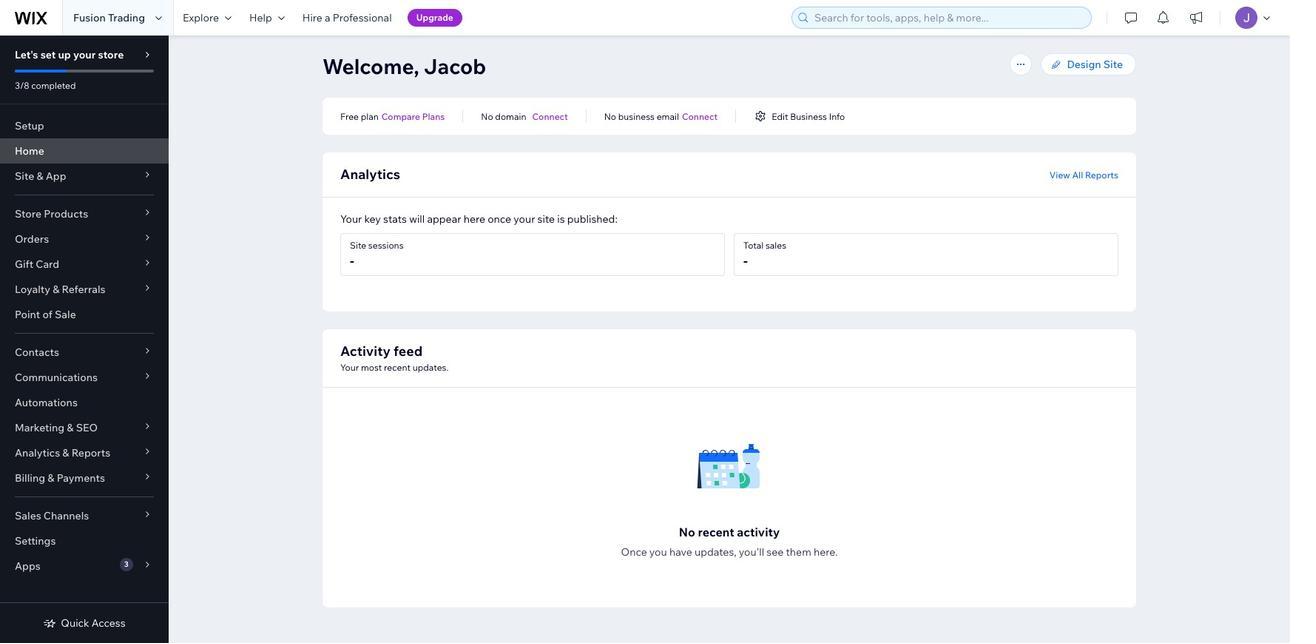 Task type: describe. For each thing, give the bounding box(es) containing it.
& for billing
[[48, 471, 54, 485]]

fusion
[[73, 11, 106, 24]]

channels
[[44, 509, 89, 522]]

will
[[409, 212, 425, 226]]

trading
[[108, 11, 145, 24]]

hire
[[303, 11, 323, 24]]

up
[[58, 48, 71, 61]]

explore
[[183, 11, 219, 24]]

welcome, jacob
[[323, 53, 486, 79]]

connect link for no domain connect
[[532, 110, 568, 123]]

orders
[[15, 232, 49, 246]]

set
[[40, 48, 56, 61]]

store products
[[15, 207, 88, 221]]

no for domain
[[481, 111, 493, 122]]

point of sale
[[15, 308, 76, 321]]

email
[[657, 111, 679, 122]]

help button
[[240, 0, 294, 36]]

feed
[[394, 343, 423, 360]]

hire a professional link
[[294, 0, 401, 36]]

loyalty
[[15, 283, 50, 296]]

gift
[[15, 258, 33, 271]]

marketing & seo button
[[0, 415, 169, 440]]

site & app
[[15, 169, 66, 183]]

compare
[[382, 111, 420, 122]]

site for -
[[350, 240, 366, 251]]

seo
[[76, 421, 98, 434]]

activity
[[737, 525, 780, 539]]

products
[[44, 207, 88, 221]]

automations link
[[0, 390, 169, 415]]

your key stats will appear here once your site is published:
[[340, 212, 618, 226]]

billing
[[15, 471, 45, 485]]

updates,
[[695, 545, 737, 559]]

sales channels button
[[0, 503, 169, 528]]

once
[[488, 212, 511, 226]]

sessions
[[368, 240, 404, 251]]

business
[[790, 111, 827, 122]]

setup
[[15, 119, 44, 132]]

professional
[[333, 11, 392, 24]]

analytics & reports button
[[0, 440, 169, 465]]

- for site sessions -
[[350, 252, 354, 269]]

updates.
[[413, 362, 449, 373]]

site inside "link"
[[1104, 58, 1123, 71]]

sales channels
[[15, 509, 89, 522]]

analytics for analytics & reports
[[15, 446, 60, 460]]

of
[[43, 308, 52, 321]]

- for total sales -
[[744, 252, 748, 269]]

total sales -
[[744, 240, 787, 269]]

quick access
[[61, 616, 126, 630]]

key
[[364, 212, 381, 226]]

access
[[92, 616, 126, 630]]

referrals
[[62, 283, 106, 296]]

fusion trading
[[73, 11, 145, 24]]

plans
[[422, 111, 445, 122]]

reports for analytics & reports
[[72, 446, 110, 460]]

contacts
[[15, 346, 59, 359]]

payments
[[57, 471, 105, 485]]

recent inside no recent activity once you have updates, you'll see them here.
[[698, 525, 735, 539]]

& for loyalty
[[53, 283, 59, 296]]

3/8 completed
[[15, 80, 76, 91]]

3
[[124, 559, 129, 569]]

billing & payments button
[[0, 465, 169, 491]]

free
[[340, 111, 359, 122]]

info
[[829, 111, 845, 122]]

gift card
[[15, 258, 59, 271]]

sales
[[15, 509, 41, 522]]

edit business info
[[772, 111, 845, 122]]

home
[[15, 144, 44, 158]]

no for business
[[604, 111, 616, 122]]

design site
[[1067, 58, 1123, 71]]

design
[[1067, 58, 1102, 71]]

1 vertical spatial your
[[514, 212, 535, 226]]



Task type: locate. For each thing, give the bounding box(es) containing it.
1 horizontal spatial your
[[514, 212, 535, 226]]

them
[[786, 545, 812, 559]]

business
[[618, 111, 655, 122]]

1 connect link from the left
[[532, 110, 568, 123]]

published:
[[567, 212, 618, 226]]

activity
[[340, 343, 391, 360]]

analytics down marketing
[[15, 446, 60, 460]]

total
[[744, 240, 764, 251]]

site sessions -
[[350, 240, 404, 269]]

1 vertical spatial analytics
[[15, 446, 60, 460]]

1 horizontal spatial site
[[350, 240, 366, 251]]

loyalty & referrals
[[15, 283, 106, 296]]

view all reports button
[[1050, 168, 1119, 181]]

- inside total sales -
[[744, 252, 748, 269]]

gift card button
[[0, 252, 169, 277]]

no inside no recent activity once you have updates, you'll see them here.
[[679, 525, 695, 539]]

1 horizontal spatial recent
[[698, 525, 735, 539]]

no for recent
[[679, 525, 695, 539]]

domain
[[495, 111, 526, 122]]

site down home
[[15, 169, 34, 183]]

your right up in the left of the page
[[73, 48, 96, 61]]

no left business
[[604, 111, 616, 122]]

site
[[1104, 58, 1123, 71], [15, 169, 34, 183], [350, 240, 366, 251]]

recent
[[384, 362, 411, 373], [698, 525, 735, 539]]

reports for view all reports
[[1086, 169, 1119, 180]]

& inside dropdown button
[[53, 283, 59, 296]]

1 horizontal spatial no
[[604, 111, 616, 122]]

your inside sidebar element
[[73, 48, 96, 61]]

communications
[[15, 371, 98, 384]]

a
[[325, 11, 331, 24]]

& inside dropdown button
[[62, 446, 69, 460]]

1 horizontal spatial reports
[[1086, 169, 1119, 180]]

store
[[98, 48, 124, 61]]

1 connect from the left
[[532, 111, 568, 122]]

most
[[361, 362, 382, 373]]

apps
[[15, 559, 41, 573]]

& inside "popup button"
[[48, 471, 54, 485]]

0 vertical spatial recent
[[384, 362, 411, 373]]

2 your from the top
[[340, 362, 359, 373]]

communications button
[[0, 365, 169, 390]]

& for marketing
[[67, 421, 74, 434]]

let's set up your store
[[15, 48, 124, 61]]

site left sessions
[[350, 240, 366, 251]]

- inside site sessions -
[[350, 252, 354, 269]]

orders button
[[0, 226, 169, 252]]

let's
[[15, 48, 38, 61]]

is
[[557, 212, 565, 226]]

& right billing
[[48, 471, 54, 485]]

0 horizontal spatial connect link
[[532, 110, 568, 123]]

settings link
[[0, 528, 169, 553]]

you'll
[[739, 545, 765, 559]]

your left "key"
[[340, 212, 362, 226]]

quick access button
[[43, 616, 126, 630]]

& right "loyalty"
[[53, 283, 59, 296]]

2 - from the left
[[744, 252, 748, 269]]

& for analytics
[[62, 446, 69, 460]]

Search for tools, apps, help & more... field
[[810, 7, 1087, 28]]

0 horizontal spatial reports
[[72, 446, 110, 460]]

loyalty & referrals button
[[0, 277, 169, 302]]

connect
[[532, 111, 568, 122], [682, 111, 718, 122]]

help
[[249, 11, 272, 24]]

reports down the seo
[[72, 446, 110, 460]]

marketing & seo
[[15, 421, 98, 434]]

1 vertical spatial site
[[15, 169, 34, 183]]

sidebar element
[[0, 36, 169, 643]]

sales
[[766, 240, 787, 251]]

view
[[1050, 169, 1071, 180]]

0 horizontal spatial your
[[73, 48, 96, 61]]

1 horizontal spatial analytics
[[340, 166, 400, 183]]

& up billing & payments
[[62, 446, 69, 460]]

site right design
[[1104, 58, 1123, 71]]

completed
[[31, 80, 76, 91]]

0 horizontal spatial no
[[481, 111, 493, 122]]

0 horizontal spatial analytics
[[15, 446, 60, 460]]

app
[[46, 169, 66, 183]]

& left app
[[37, 169, 43, 183]]

stats
[[383, 212, 407, 226]]

once
[[621, 545, 647, 559]]

no left domain
[[481, 111, 493, 122]]

activity feed your most recent updates.
[[340, 343, 449, 373]]

sale
[[55, 308, 76, 321]]

0 horizontal spatial -
[[350, 252, 354, 269]]

connect link right domain
[[532, 110, 568, 123]]

your inside 'activity feed your most recent updates.'
[[340, 362, 359, 373]]

view all reports
[[1050, 169, 1119, 180]]

1 vertical spatial recent
[[698, 525, 735, 539]]

your
[[73, 48, 96, 61], [514, 212, 535, 226]]

& for site
[[37, 169, 43, 183]]

your left site
[[514, 212, 535, 226]]

& inside "popup button"
[[67, 421, 74, 434]]

analytics for analytics
[[340, 166, 400, 183]]

connect right domain
[[532, 111, 568, 122]]

settings
[[15, 534, 56, 548]]

0 vertical spatial analytics
[[340, 166, 400, 183]]

hire a professional
[[303, 11, 392, 24]]

2 horizontal spatial site
[[1104, 58, 1123, 71]]

0 vertical spatial site
[[1104, 58, 1123, 71]]

automations
[[15, 396, 78, 409]]

connect right email
[[682, 111, 718, 122]]

0 vertical spatial reports
[[1086, 169, 1119, 180]]

site inside site sessions -
[[350, 240, 366, 251]]

here
[[464, 212, 485, 226]]

card
[[36, 258, 59, 271]]

reports inside dropdown button
[[72, 446, 110, 460]]

& left the seo
[[67, 421, 74, 434]]

2 horizontal spatial no
[[679, 525, 695, 539]]

reports
[[1086, 169, 1119, 180], [72, 446, 110, 460]]

1 vertical spatial your
[[340, 362, 359, 373]]

billing & payments
[[15, 471, 105, 485]]

no domain connect
[[481, 111, 568, 122]]

marketing
[[15, 421, 65, 434]]

reports inside button
[[1086, 169, 1119, 180]]

point of sale link
[[0, 302, 169, 327]]

connect link for no business email connect
[[682, 110, 718, 123]]

0 horizontal spatial connect
[[532, 111, 568, 122]]

edit
[[772, 111, 788, 122]]

1 horizontal spatial connect
[[682, 111, 718, 122]]

1 your from the top
[[340, 212, 362, 226]]

quick
[[61, 616, 89, 630]]

see
[[767, 545, 784, 559]]

here.
[[814, 545, 838, 559]]

2 connect from the left
[[682, 111, 718, 122]]

you
[[650, 545, 667, 559]]

0 horizontal spatial site
[[15, 169, 34, 183]]

free plan compare plans
[[340, 111, 445, 122]]

analytics inside dropdown button
[[15, 446, 60, 460]]

site
[[538, 212, 555, 226]]

recent down feed
[[384, 362, 411, 373]]

reports right all
[[1086, 169, 1119, 180]]

welcome,
[[323, 53, 419, 79]]

no recent activity once you have updates, you'll see them here.
[[621, 525, 838, 559]]

recent inside 'activity feed your most recent updates.'
[[384, 362, 411, 373]]

your
[[340, 212, 362, 226], [340, 362, 359, 373]]

edit business info button
[[754, 110, 845, 123]]

recent up updates,
[[698, 525, 735, 539]]

no up have
[[679, 525, 695, 539]]

all
[[1073, 169, 1084, 180]]

1 horizontal spatial connect link
[[682, 110, 718, 123]]

point
[[15, 308, 40, 321]]

connect link right email
[[682, 110, 718, 123]]

plan
[[361, 111, 379, 122]]

upgrade button
[[407, 9, 462, 27]]

0 vertical spatial your
[[340, 212, 362, 226]]

0 horizontal spatial recent
[[384, 362, 411, 373]]

design site link
[[1041, 53, 1137, 75]]

1 horizontal spatial -
[[744, 252, 748, 269]]

site inside popup button
[[15, 169, 34, 183]]

2 vertical spatial site
[[350, 240, 366, 251]]

store
[[15, 207, 41, 221]]

0 vertical spatial your
[[73, 48, 96, 61]]

your left most
[[340, 362, 359, 373]]

connect link
[[532, 110, 568, 123], [682, 110, 718, 123]]

& inside popup button
[[37, 169, 43, 183]]

2 connect link from the left
[[682, 110, 718, 123]]

1 vertical spatial reports
[[72, 446, 110, 460]]

upgrade
[[416, 12, 453, 23]]

appear
[[427, 212, 461, 226]]

jacob
[[424, 53, 486, 79]]

site for app
[[15, 169, 34, 183]]

have
[[670, 545, 692, 559]]

analytics up "key"
[[340, 166, 400, 183]]

1 - from the left
[[350, 252, 354, 269]]



Task type: vqa. For each thing, say whether or not it's contained in the screenshot.
activity
yes



